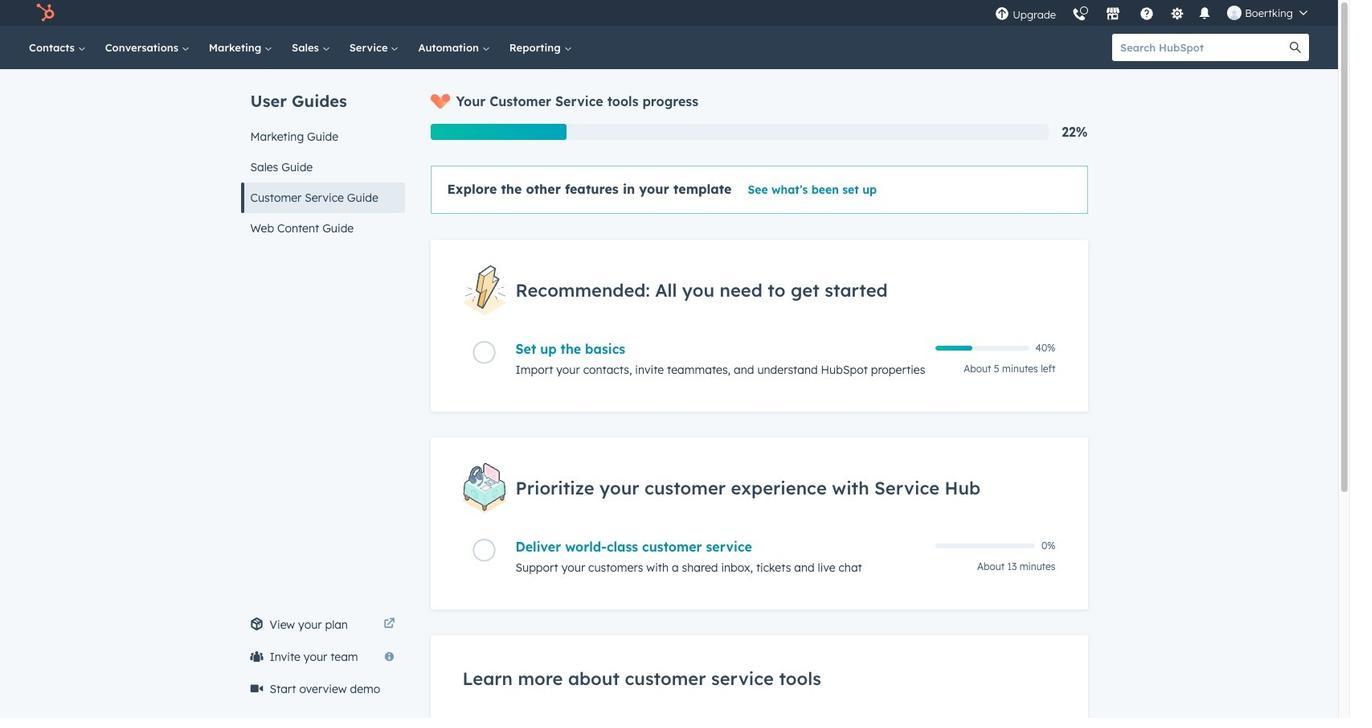 Task type: locate. For each thing, give the bounding box(es) containing it.
user guides element
[[241, 69, 405, 244]]

marketplaces image
[[1107, 7, 1121, 22]]

menu
[[988, 0, 1320, 26]]

progress bar
[[431, 124, 567, 140]]

[object object] complete progress bar
[[936, 346, 973, 351]]



Task type: vqa. For each thing, say whether or not it's contained in the screenshot.
"SEARCH HUBSPOT" search field
yes



Task type: describe. For each thing, give the bounding box(es) containing it.
Search HubSpot search field
[[1113, 34, 1283, 61]]

link opens in a new window image
[[384, 618, 395, 630]]

bob king image
[[1228, 6, 1243, 20]]

link opens in a new window image
[[384, 615, 395, 634]]



